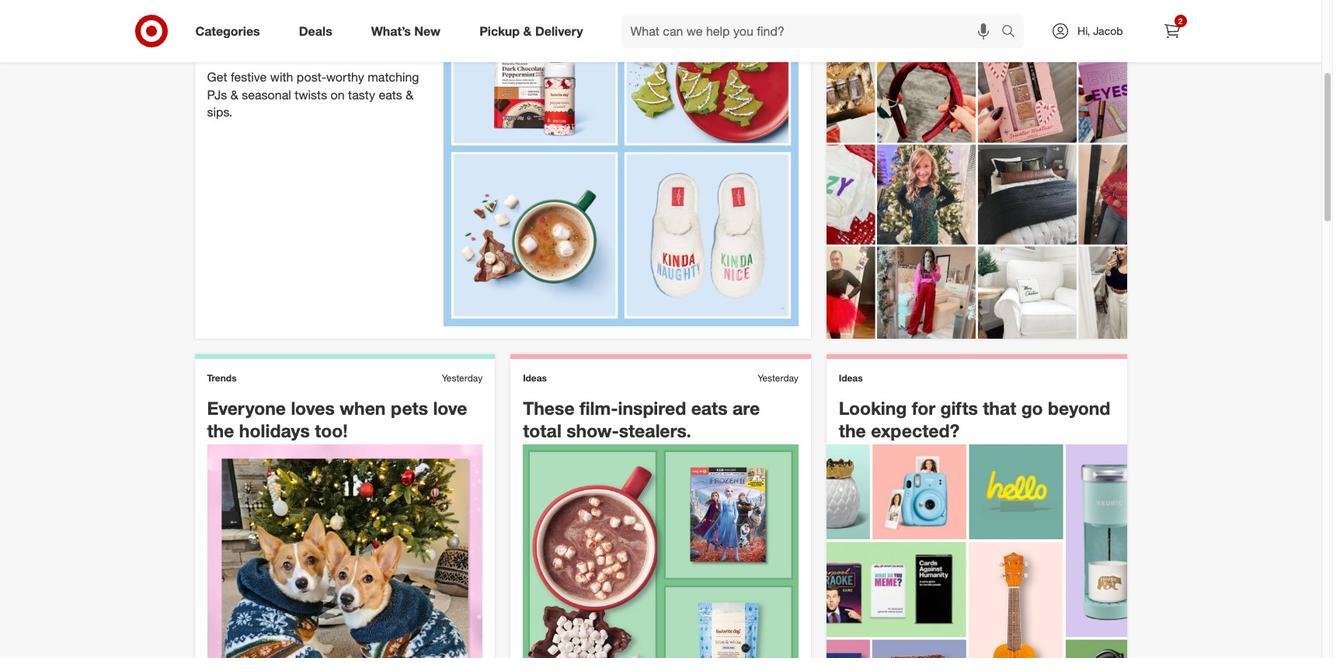 Task type: locate. For each thing, give the bounding box(es) containing it.
tasty
[[348, 87, 375, 102]]

everyone
[[207, 397, 286, 419]]

the down everyone
[[207, 419, 234, 441]]

gifts
[[941, 397, 979, 419]]

show-
[[567, 419, 619, 441]]

eats
[[379, 87, 402, 102], [691, 397, 728, 419]]

& right pickup
[[524, 23, 532, 39]]

eats left are on the bottom right of the page
[[691, 397, 728, 419]]

ideas
[[523, 372, 547, 384], [839, 372, 863, 384]]

film-
[[580, 397, 618, 419]]

2 yesterday from the left
[[758, 372, 799, 384]]

pets
[[391, 397, 428, 419]]

yesterday up the love
[[442, 372, 483, 384]]

eats inside get festive with post-worthy matching pjs & seasonal twists on tasty eats & sips.
[[379, 87, 402, 102]]

sips.
[[207, 104, 233, 120]]

0 vertical spatial eats
[[379, 87, 402, 102]]

delivery
[[535, 23, 583, 39]]

these
[[523, 397, 575, 419]]

ideas up the "these" on the left bottom
[[523, 372, 547, 384]]

1 horizontal spatial &
[[406, 87, 414, 102]]

everyone loves when pets love the holidays too! image
[[207, 445, 483, 658]]

the inside looking for gifts that go beyond the expected?
[[839, 419, 866, 441]]

post-
[[297, 69, 326, 85]]

1 vertical spatial eats
[[691, 397, 728, 419]]

1 horizontal spatial the
[[839, 419, 866, 441]]

eats down matching at top
[[379, 87, 402, 102]]

yesterday up are on the bottom right of the page
[[758, 372, 799, 384]]

& down matching at top
[[406, 87, 414, 102]]

yesterday for these film-inspired eats are total show-stealers.
[[758, 372, 799, 384]]

& right pjs
[[231, 87, 238, 102]]

0 horizontal spatial eats
[[379, 87, 402, 102]]

deals link
[[286, 14, 352, 48]]

&
[[524, 23, 532, 39], [231, 87, 238, 102], [406, 87, 414, 102]]

everyone loves when pets love the holidays too!
[[207, 397, 467, 441]]

2 link
[[1155, 14, 1190, 48]]

jacob
[[1094, 24, 1124, 37]]

1 yesterday from the left
[[442, 372, 483, 384]]

1 the from the left
[[207, 419, 234, 441]]

the down looking
[[839, 419, 866, 441]]

1 horizontal spatial eats
[[691, 397, 728, 419]]

2 horizontal spatial &
[[524, 23, 532, 39]]

festive
[[231, 69, 267, 85]]

yesterday for everyone loves when pets love the holidays too!
[[442, 372, 483, 384]]

1 horizontal spatial yesterday
[[758, 372, 799, 384]]

with
[[270, 69, 293, 85]]

beyond
[[1049, 397, 1111, 419]]

0 horizontal spatial ideas
[[523, 372, 547, 384]]

get festive with post-worthy matching pjs & seasonal twists on tasty eats & sips. link
[[195, 0, 811, 339]]

categories
[[195, 23, 260, 39]]

deals
[[299, 23, 332, 39]]

hi,
[[1078, 24, 1091, 37]]

0 horizontal spatial yesterday
[[442, 372, 483, 384]]

1 ideas from the left
[[523, 372, 547, 384]]

matching
[[368, 69, 419, 85]]

collage of people showing off their #targetstyle image
[[827, 51, 1127, 339]]

2 the from the left
[[839, 419, 866, 441]]

What can we help you find? suggestions appear below search field
[[621, 14, 1006, 48]]

ideas up looking
[[839, 372, 863, 384]]

0 horizontal spatial the
[[207, 419, 234, 441]]

the
[[207, 419, 234, 441], [839, 419, 866, 441]]

yesterday
[[442, 372, 483, 384], [758, 372, 799, 384]]

holidays
[[239, 419, 310, 441]]

pickup
[[480, 23, 520, 39]]

pickup & delivery link
[[466, 14, 603, 48]]

1 horizontal spatial ideas
[[839, 372, 863, 384]]



Task type: vqa. For each thing, say whether or not it's contained in the screenshot.
18 inside the Get It By Sat, Nov 18 Free Shipping With $35 Orders - Exclusions Apply.
no



Task type: describe. For each thing, give the bounding box(es) containing it.
on
[[331, 87, 345, 102]]

go
[[1022, 397, 1044, 419]]

pjs
[[207, 87, 227, 102]]

love
[[433, 397, 467, 419]]

too!
[[315, 419, 348, 441]]

worthy
[[326, 69, 364, 85]]

are
[[733, 397, 760, 419]]

get
[[207, 69, 227, 85]]

collage of gift ideas image
[[827, 445, 1127, 658]]

these film-inspired eats are total show-stealers. image
[[523, 445, 799, 658]]

holiday brunch ideas the whole fam will crave. image
[[444, 0, 799, 326]]

search
[[995, 25, 1032, 40]]

trends
[[207, 372, 237, 384]]

what's
[[371, 23, 411, 39]]

seasonal
[[242, 87, 291, 102]]

hi, jacob
[[1078, 24, 1124, 37]]

for
[[912, 397, 936, 419]]

0 horizontal spatial &
[[231, 87, 238, 102]]

loves
[[291, 397, 335, 419]]

eats inside these film-inspired eats are total show-stealers.
[[691, 397, 728, 419]]

what's new link
[[358, 14, 460, 48]]

what's new
[[371, 23, 441, 39]]

the inside everyone loves when pets love the holidays too!
[[207, 419, 234, 441]]

looking for gifts that go beyond the expected?
[[839, 397, 1111, 441]]

stealers.
[[619, 419, 692, 441]]

these film-inspired eats are total show-stealers.
[[523, 397, 760, 441]]

new
[[415, 23, 441, 39]]

get festive with post-worthy matching pjs & seasonal twists on tasty eats & sips.
[[207, 69, 419, 120]]

when
[[340, 397, 386, 419]]

expected?
[[871, 419, 960, 441]]

inspired
[[618, 397, 687, 419]]

looking
[[839, 397, 907, 419]]

categories link
[[182, 14, 280, 48]]

twists
[[295, 87, 327, 102]]

2
[[1179, 16, 1183, 26]]

pickup & delivery
[[480, 23, 583, 39]]

search button
[[995, 14, 1032, 51]]

2 ideas from the left
[[839, 372, 863, 384]]

that
[[983, 397, 1017, 419]]

total
[[523, 419, 562, 441]]



